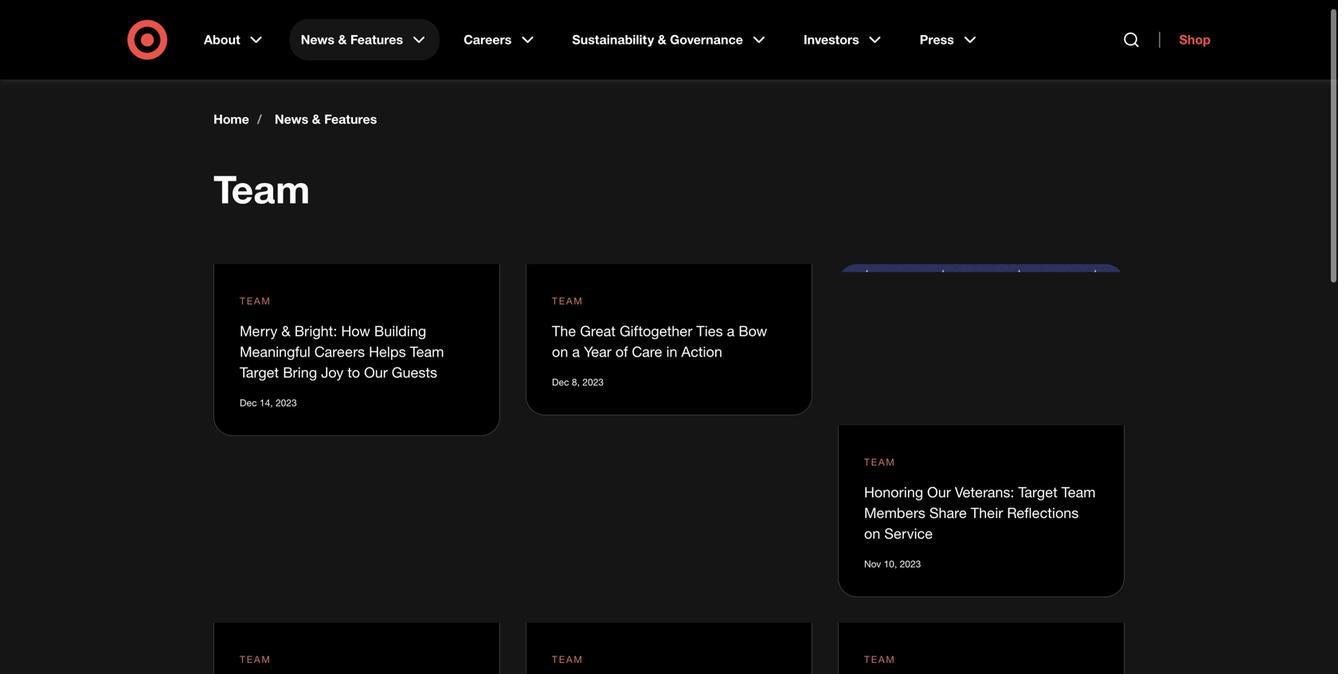 Task type: describe. For each thing, give the bounding box(es) containing it.
target inside 'honoring our veterans: target team members share their reflections on service'
[[1018, 484, 1057, 501]]

shop
[[1179, 32, 1211, 47]]

careers link
[[452, 19, 548, 61]]

& inside merry & bright: how building meaningful careers helps team target bring joy to our guests
[[281, 323, 290, 340]]

about
[[204, 32, 240, 47]]

merry
[[240, 323, 277, 340]]

great
[[580, 323, 616, 340]]

press link
[[908, 19, 991, 61]]

1 vertical spatial a
[[572, 343, 580, 360]]

0 vertical spatial features
[[350, 32, 403, 47]]

target inside merry & bright: how building meaningful careers helps team target bring joy to our guests
[[240, 364, 279, 381]]

1 vertical spatial features
[[324, 112, 377, 127]]

year
[[584, 343, 611, 360]]

members
[[864, 505, 925, 522]]

14,
[[260, 397, 273, 409]]

meaningful
[[240, 343, 310, 360]]

ties
[[696, 323, 723, 340]]

home link
[[213, 112, 249, 127]]

how
[[341, 323, 370, 340]]

veterans:
[[955, 484, 1014, 501]]

of
[[615, 343, 628, 360]]

team inside 'honoring our veterans: target team members share their reflections on service'
[[1061, 484, 1096, 501]]

10,
[[884, 558, 897, 570]]

team inside merry & bright: how building meaningful careers helps team target bring joy to our guests
[[410, 343, 444, 360]]

the great giftogether ties a bow on a year of care in action link
[[552, 323, 767, 360]]

nov
[[864, 558, 881, 570]]

1 horizontal spatial careers
[[464, 32, 512, 47]]

nov 10, 2023
[[864, 558, 921, 570]]

dec 14, 2023
[[240, 397, 297, 409]]

joy
[[321, 364, 343, 381]]

bring
[[283, 364, 317, 381]]

our inside merry & bright: how building meaningful careers helps team target bring joy to our guests
[[364, 364, 388, 381]]

8,
[[572, 376, 580, 388]]

2023 for of
[[582, 376, 604, 388]]

1 vertical spatial news
[[275, 112, 308, 127]]

honoring
[[864, 484, 923, 501]]

dec 8, 2023
[[552, 376, 604, 388]]

investors
[[804, 32, 859, 47]]

0 vertical spatial news & features
[[301, 32, 403, 47]]

home
[[213, 112, 249, 127]]

action
[[681, 343, 722, 360]]

shop link
[[1159, 32, 1211, 48]]

service
[[884, 525, 933, 542]]

a graphic of a red, white and blue flag with white stars and the target logo. image
[[838, 264, 1125, 426]]

2023 for target
[[276, 397, 297, 409]]

care
[[632, 343, 662, 360]]

to
[[347, 364, 360, 381]]

sustainability & governance link
[[561, 19, 780, 61]]



Task type: locate. For each thing, give the bounding box(es) containing it.
1 vertical spatial news & features
[[275, 112, 377, 127]]

our
[[364, 364, 388, 381], [927, 484, 951, 501]]

0 vertical spatial careers
[[464, 32, 512, 47]]

in
[[666, 343, 677, 360]]

on down the
[[552, 343, 568, 360]]

1 vertical spatial news & features link
[[275, 112, 377, 127]]

on up nov at the right of page
[[864, 525, 880, 542]]

honoring our veterans: target team members share their reflections on service link
[[864, 484, 1096, 542]]

2023 for on
[[900, 558, 921, 570]]

merry & bright: how building meaningful careers helps team target bring joy to our guests
[[240, 323, 444, 381]]

0 vertical spatial news & features link
[[290, 19, 440, 61]]

dec left 14, at the bottom
[[240, 397, 257, 409]]

guests
[[392, 364, 437, 381]]

0 vertical spatial target
[[240, 364, 279, 381]]

dec left 8,
[[552, 376, 569, 388]]

1 horizontal spatial on
[[864, 525, 880, 542]]

governance
[[670, 32, 743, 47]]

news
[[301, 32, 335, 47], [275, 112, 308, 127]]

0 horizontal spatial careers
[[314, 343, 365, 360]]

1 vertical spatial on
[[864, 525, 880, 542]]

news & features
[[301, 32, 403, 47], [275, 112, 377, 127]]

2023 right 10,
[[900, 558, 921, 570]]

careers
[[464, 32, 512, 47], [314, 343, 365, 360]]

honoring our veterans: target team members share their reflections on service
[[864, 484, 1096, 542]]

on inside 'the great giftogether ties a bow on a year of care in action'
[[552, 343, 568, 360]]

on inside 'honoring our veterans: target team members share their reflections on service'
[[864, 525, 880, 542]]

helps
[[369, 343, 406, 360]]

target down meaningful
[[240, 364, 279, 381]]

bright:
[[294, 323, 337, 340]]

1 horizontal spatial dec
[[552, 376, 569, 388]]

0 horizontal spatial our
[[364, 364, 388, 381]]

0 vertical spatial news
[[301, 32, 335, 47]]

news & features link
[[290, 19, 440, 61], [275, 112, 377, 127]]

1 horizontal spatial a
[[727, 323, 735, 340]]

0 horizontal spatial on
[[552, 343, 568, 360]]

2023
[[582, 376, 604, 388], [276, 397, 297, 409], [900, 558, 921, 570]]

dec
[[552, 376, 569, 388], [240, 397, 257, 409]]

target up reflections
[[1018, 484, 1057, 501]]

1 vertical spatial dec
[[240, 397, 257, 409]]

a left year
[[572, 343, 580, 360]]

on
[[552, 343, 568, 360], [864, 525, 880, 542]]

our right to
[[364, 364, 388, 381]]

0 horizontal spatial dec
[[240, 397, 257, 409]]

0 vertical spatial our
[[364, 364, 388, 381]]

merry & bright: how building meaningful careers helps team target bring joy to our guests link
[[240, 323, 444, 381]]

dec for merry & bright: how building meaningful careers helps team target bring joy to our guests
[[240, 397, 257, 409]]

2023 right 8,
[[582, 376, 604, 388]]

0 vertical spatial on
[[552, 343, 568, 360]]

target
[[240, 364, 279, 381], [1018, 484, 1057, 501]]

the
[[552, 323, 576, 340]]

building
[[374, 323, 426, 340]]

team link
[[240, 294, 271, 308], [552, 294, 583, 308], [864, 455, 896, 470], [240, 653, 271, 667], [552, 653, 583, 667], [864, 653, 896, 667]]

0 horizontal spatial 2023
[[276, 397, 297, 409]]

1 vertical spatial our
[[927, 484, 951, 501]]

careers inside merry & bright: how building meaningful careers helps team target bring joy to our guests
[[314, 343, 365, 360]]

1 horizontal spatial our
[[927, 484, 951, 501]]

1 vertical spatial target
[[1018, 484, 1057, 501]]

a
[[727, 323, 735, 340], [572, 343, 580, 360]]

0 vertical spatial a
[[727, 323, 735, 340]]

1 vertical spatial careers
[[314, 343, 365, 360]]

2023 right 14, at the bottom
[[276, 397, 297, 409]]

team
[[213, 166, 310, 213], [240, 295, 271, 307], [552, 295, 583, 307], [410, 343, 444, 360], [864, 456, 896, 468], [1061, 484, 1096, 501], [240, 654, 271, 666], [552, 654, 583, 666], [864, 654, 896, 666]]

0 horizontal spatial target
[[240, 364, 279, 381]]

0 horizontal spatial a
[[572, 343, 580, 360]]

1 horizontal spatial 2023
[[582, 376, 604, 388]]

sustainability
[[572, 32, 654, 47]]

investors link
[[792, 19, 896, 61]]

the great giftogether ties a bow on a year of care in action
[[552, 323, 767, 360]]

press
[[920, 32, 954, 47]]

features
[[350, 32, 403, 47], [324, 112, 377, 127]]

2 horizontal spatial 2023
[[900, 558, 921, 570]]

1 vertical spatial 2023
[[276, 397, 297, 409]]

a right ties
[[727, 323, 735, 340]]

bow
[[739, 323, 767, 340]]

about link
[[193, 19, 277, 61]]

our inside 'honoring our veterans: target team members share their reflections on service'
[[927, 484, 951, 501]]

reflections
[[1007, 505, 1079, 522]]

dec for the great giftogether ties a bow on a year of care in action
[[552, 376, 569, 388]]

&
[[338, 32, 347, 47], [658, 32, 666, 47], [312, 112, 321, 127], [281, 323, 290, 340]]

1 horizontal spatial target
[[1018, 484, 1057, 501]]

0 vertical spatial 2023
[[582, 376, 604, 388]]

giftogether
[[620, 323, 692, 340]]

their
[[971, 505, 1003, 522]]

sustainability & governance
[[572, 32, 743, 47]]

share
[[929, 505, 967, 522]]

2 vertical spatial 2023
[[900, 558, 921, 570]]

0 vertical spatial dec
[[552, 376, 569, 388]]

our up share
[[927, 484, 951, 501]]



Task type: vqa. For each thing, say whether or not it's contained in the screenshot.
the left Careers
yes



